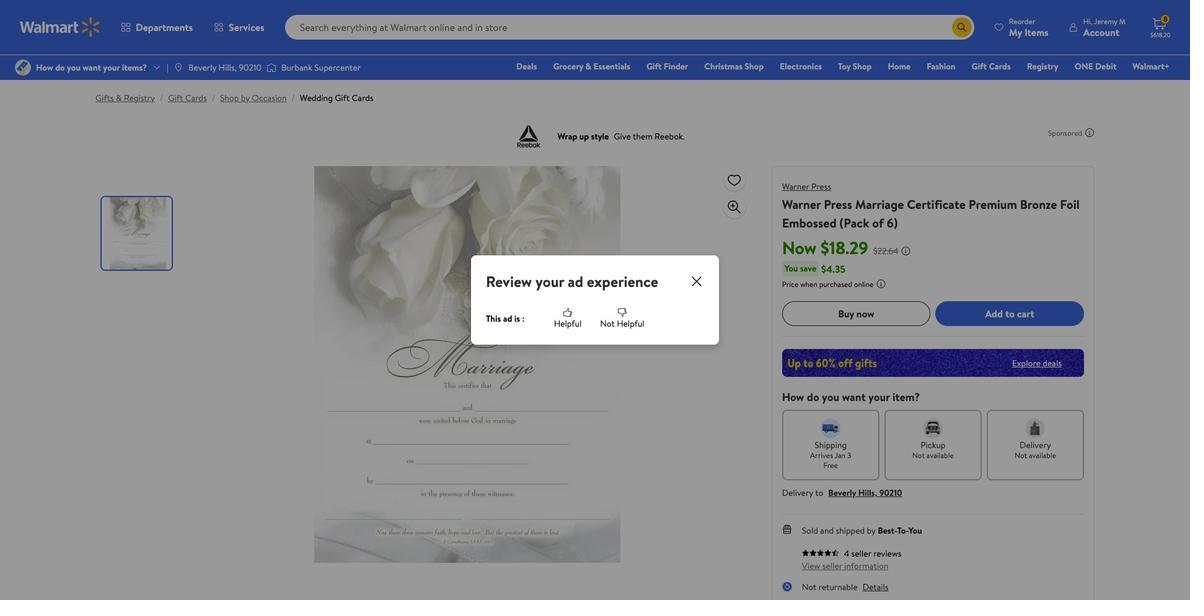 Task type: locate. For each thing, give the bounding box(es) containing it.
/ right gifts & registry link
[[160, 92, 163, 104]]

available
[[927, 450, 954, 461], [1029, 450, 1057, 461]]

shop right toy
[[853, 60, 872, 73]]

1 vertical spatial delivery
[[782, 487, 814, 499]]

cart
[[1017, 307, 1035, 320]]

cards
[[989, 60, 1011, 73], [185, 92, 207, 104], [352, 92, 374, 104]]

& right grocery
[[586, 60, 592, 73]]

/ left wedding
[[292, 92, 295, 104]]

seller for view
[[823, 560, 843, 572]]

item?
[[893, 389, 920, 405]]

warner up embossed
[[782, 180, 810, 193]]

1 horizontal spatial delivery
[[1020, 439, 1051, 451]]

0 horizontal spatial your
[[536, 271, 564, 292]]

seller down 4.5 stars out of 5, based on 4 seller reviews element
[[823, 560, 843, 572]]

shop for christmas shop
[[745, 60, 764, 73]]

0 horizontal spatial by
[[241, 92, 250, 104]]

available inside delivery not available
[[1029, 450, 1057, 461]]

shop right christmas in the top of the page
[[745, 60, 764, 73]]

0 vertical spatial &
[[586, 60, 592, 73]]

2 available from the left
[[1029, 450, 1057, 461]]

helpful down review your ad experience
[[554, 317, 582, 330]]

& for grocery
[[586, 60, 592, 73]]

your right want
[[869, 389, 890, 405]]

home
[[888, 60, 911, 73]]

sold
[[802, 525, 818, 537]]

1 horizontal spatial &
[[586, 60, 592, 73]]

embossed
[[782, 215, 837, 231]]

shop for toy shop
[[853, 60, 872, 73]]

ad up helpful icon
[[568, 271, 584, 292]]

shop left occasion
[[220, 92, 239, 104]]

/ left shop by occasion link
[[212, 92, 215, 104]]

registry inside "link"
[[1027, 60, 1059, 73]]

1 vertical spatial gift cards link
[[168, 92, 207, 104]]

not down intent image for pickup
[[913, 450, 925, 461]]

6)
[[887, 215, 898, 231]]

1 horizontal spatial to
[[1006, 307, 1015, 320]]

not down intent image for delivery
[[1015, 450, 1027, 461]]

& right the "gifts"
[[116, 92, 122, 104]]

toy shop
[[838, 60, 872, 73]]

$18.29
[[821, 236, 868, 260]]

details
[[863, 581, 889, 593]]

arrives
[[810, 450, 833, 461]]

0 horizontal spatial delivery
[[782, 487, 814, 499]]

1 horizontal spatial your
[[869, 389, 890, 405]]

cards right wedding
[[352, 92, 374, 104]]

registry left one
[[1027, 60, 1059, 73]]

0 horizontal spatial /
[[160, 92, 163, 104]]

warner press link
[[782, 180, 832, 193]]

gift finder
[[647, 60, 688, 73]]

gift right gifts & registry link
[[168, 92, 183, 104]]

intent image for shipping image
[[821, 419, 841, 438]]

available inside pickup not available
[[927, 450, 954, 461]]

this
[[486, 313, 501, 325]]

seller right 4 on the right of page
[[852, 547, 872, 560]]

details button
[[863, 581, 889, 593]]

helpful down experience
[[617, 317, 645, 330]]

available for delivery
[[1029, 450, 1057, 461]]

0 horizontal spatial cards
[[185, 92, 207, 104]]

0 vertical spatial delivery
[[1020, 439, 1051, 451]]

available down intent image for pickup
[[927, 450, 954, 461]]

1 horizontal spatial you
[[909, 525, 922, 537]]

1 horizontal spatial registry
[[1027, 60, 1059, 73]]

gifts & registry / gift cards / shop by occasion / wedding gift cards
[[95, 92, 374, 104]]

deals
[[516, 60, 537, 73]]

shop
[[745, 60, 764, 73], [853, 60, 872, 73], [220, 92, 239, 104]]

1 available from the left
[[927, 450, 954, 461]]

warner
[[782, 180, 810, 193], [782, 196, 821, 213]]

online
[[854, 279, 874, 290]]

foil
[[1060, 196, 1080, 213]]

you up the price
[[785, 262, 798, 275]]

delivery inside delivery not available
[[1020, 439, 1051, 451]]

sold and shipped by best-to-you
[[802, 525, 922, 537]]

by
[[241, 92, 250, 104], [867, 525, 876, 537]]

not helpful element
[[595, 308, 650, 330]]

price when purchased online
[[782, 279, 874, 290]]

1 vertical spatial &
[[116, 92, 122, 104]]

not left not helpful "image"
[[600, 317, 615, 330]]

1 horizontal spatial by
[[867, 525, 876, 537]]

occasion
[[252, 92, 287, 104]]

0 vertical spatial you
[[785, 262, 798, 275]]

/
[[160, 92, 163, 104], [212, 92, 215, 104], [292, 92, 295, 104]]

delivery up sold
[[782, 487, 814, 499]]

gift left finder
[[647, 60, 662, 73]]

one debit
[[1075, 60, 1117, 73]]

0 horizontal spatial you
[[785, 262, 798, 275]]

walmart+ link
[[1127, 60, 1176, 73]]

1 / from the left
[[160, 92, 163, 104]]

gift finder link
[[641, 60, 694, 73]]

1 horizontal spatial shop
[[745, 60, 764, 73]]

0 horizontal spatial &
[[116, 92, 122, 104]]

registry right the "gifts"
[[124, 92, 155, 104]]

you
[[785, 262, 798, 275], [909, 525, 922, 537]]

2 warner from the top
[[782, 196, 821, 213]]

registry
[[1027, 60, 1059, 73], [124, 92, 155, 104]]

by left occasion
[[241, 92, 250, 104]]

not helpful image
[[618, 308, 627, 317]]

0 vertical spatial ad
[[568, 271, 584, 292]]

press up (pack
[[824, 196, 853, 213]]

2 / from the left
[[212, 92, 215, 104]]

1 horizontal spatial available
[[1029, 450, 1057, 461]]

press
[[812, 180, 832, 193], [824, 196, 853, 213]]

by left "best-"
[[867, 525, 876, 537]]

1 vertical spatial press
[[824, 196, 853, 213]]

available down intent image for delivery
[[1029, 450, 1057, 461]]

buy now button
[[782, 301, 931, 326]]

grocery & essentials link
[[548, 60, 636, 73]]

delivery
[[1020, 439, 1051, 451], [782, 487, 814, 499]]

shop by occasion link
[[220, 92, 287, 104]]

not
[[600, 317, 615, 330], [913, 450, 925, 461], [1015, 450, 1027, 461], [802, 581, 817, 593]]

0 vertical spatial warner
[[782, 180, 810, 193]]

1 vertical spatial your
[[869, 389, 890, 405]]

warner press marriage certificate premium bronze foil embossed (pack of 6) - image 1 of 1 image
[[102, 197, 174, 270]]

cards left registry "link"
[[989, 60, 1011, 73]]

cards left shop by occasion link
[[185, 92, 207, 104]]

beverly hills, 90210 button
[[829, 487, 903, 499]]

add to cart
[[986, 307, 1035, 320]]

essentials
[[594, 60, 631, 73]]

0 horizontal spatial registry
[[124, 92, 155, 104]]

0 vertical spatial registry
[[1027, 60, 1059, 73]]

delivery down intent image for delivery
[[1020, 439, 1051, 451]]

:
[[522, 313, 525, 325]]

0 vertical spatial your
[[536, 271, 564, 292]]

1 horizontal spatial /
[[212, 92, 215, 104]]

you right "best-"
[[909, 525, 922, 537]]

marriage
[[856, 196, 904, 213]]

1 horizontal spatial seller
[[852, 547, 872, 560]]

seller for 4
[[852, 547, 872, 560]]

0 horizontal spatial to
[[815, 487, 824, 499]]

information
[[845, 560, 889, 572]]

premium
[[969, 196, 1017, 213]]

to left "beverly"
[[815, 487, 824, 499]]

gift right fashion link
[[972, 60, 987, 73]]

your up helpful icon
[[536, 271, 564, 292]]

0 horizontal spatial helpful
[[554, 317, 582, 330]]

0 vertical spatial to
[[1006, 307, 1015, 320]]

2 horizontal spatial /
[[292, 92, 295, 104]]

bronze
[[1020, 196, 1057, 213]]

returnable
[[819, 581, 858, 593]]

available for pickup
[[927, 450, 954, 461]]

$4.35
[[822, 262, 846, 276]]

0 horizontal spatial available
[[927, 450, 954, 461]]

4
[[844, 547, 850, 560]]

to
[[1006, 307, 1015, 320], [815, 487, 824, 499]]

&
[[586, 60, 592, 73], [116, 92, 122, 104]]

warner down warner press link
[[782, 196, 821, 213]]

ad left is
[[503, 313, 512, 325]]

1 horizontal spatial gift cards link
[[966, 60, 1017, 73]]

not inside delivery not available
[[1015, 450, 1027, 461]]

helpful
[[554, 317, 582, 330], [617, 317, 645, 330]]

gifts
[[95, 92, 114, 104]]

press up embossed
[[812, 180, 832, 193]]

4 seller reviews
[[844, 547, 902, 560]]

0 horizontal spatial ad
[[503, 313, 512, 325]]

1 horizontal spatial helpful
[[617, 317, 645, 330]]

2 horizontal spatial cards
[[989, 60, 1011, 73]]

wedding
[[300, 92, 333, 104]]

1 vertical spatial registry
[[124, 92, 155, 104]]

and
[[821, 525, 834, 537]]

do
[[807, 389, 820, 405]]

beverly
[[829, 487, 856, 499]]

2 horizontal spatial shop
[[853, 60, 872, 73]]

ad
[[568, 271, 584, 292], [503, 313, 512, 325]]

0 vertical spatial by
[[241, 92, 250, 104]]

not inside review your ad experience dialog
[[600, 317, 615, 330]]

1 horizontal spatial ad
[[568, 271, 584, 292]]

toy shop link
[[833, 60, 878, 73]]

helpful image
[[563, 308, 573, 317]]

finder
[[664, 60, 688, 73]]

1 vertical spatial ad
[[503, 313, 512, 325]]

0 horizontal spatial seller
[[823, 560, 843, 572]]

gift
[[647, 60, 662, 73], [972, 60, 987, 73], [168, 92, 183, 104], [335, 92, 350, 104]]

1 vertical spatial warner
[[782, 196, 821, 213]]

1 vertical spatial to
[[815, 487, 824, 499]]

to left cart
[[1006, 307, 1015, 320]]

to inside button
[[1006, 307, 1015, 320]]

8 $618.20
[[1151, 14, 1171, 39]]



Task type: vqa. For each thing, say whether or not it's contained in the screenshot.
the Anytime to the right
no



Task type: describe. For each thing, give the bounding box(es) containing it.
shipped
[[836, 525, 865, 537]]

delivery for not
[[1020, 439, 1051, 451]]

buy now
[[838, 307, 875, 320]]

shipping
[[815, 439, 847, 451]]

& for gifts
[[116, 92, 122, 104]]

up to sixty percent off deals. shop now. image
[[782, 349, 1084, 377]]

of
[[873, 215, 884, 231]]

electronics
[[780, 60, 822, 73]]

you save $4.35
[[785, 262, 846, 276]]

fashion
[[927, 60, 956, 73]]

electronics link
[[775, 60, 828, 73]]

0 horizontal spatial gift cards link
[[168, 92, 207, 104]]

gift right wedding
[[335, 92, 350, 104]]

review
[[486, 271, 532, 292]]

christmas shop
[[705, 60, 764, 73]]

is
[[514, 313, 520, 325]]

add to favorites list, warner press marriage certificate premium bronze foil embossed (pack of 6) image
[[727, 172, 742, 188]]

not returnable details
[[802, 581, 889, 593]]

not down view
[[802, 581, 817, 593]]

delivery to beverly hills, 90210
[[782, 487, 903, 499]]

1 vertical spatial you
[[909, 525, 922, 537]]

4.5 stars out of 5, based on 4 seller reviews element
[[802, 549, 839, 557]]

gifts & registry link
[[95, 92, 155, 104]]

free
[[824, 460, 838, 471]]

to for delivery
[[815, 487, 824, 499]]

one
[[1075, 60, 1094, 73]]

view seller information link
[[802, 560, 889, 572]]

how
[[782, 389, 804, 405]]

delivery not available
[[1015, 439, 1057, 461]]

0 vertical spatial press
[[812, 180, 832, 193]]

you inside 'you save $4.35'
[[785, 262, 798, 275]]

delivery for to
[[782, 487, 814, 499]]

learn more about strikethrough prices image
[[901, 246, 911, 256]]

now
[[782, 236, 817, 260]]

purchased
[[820, 279, 853, 290]]

experience
[[587, 271, 658, 292]]

you
[[822, 389, 840, 405]]

0 vertical spatial gift cards link
[[966, 60, 1017, 73]]

walmart+
[[1133, 60, 1170, 73]]

8
[[1164, 14, 1168, 24]]

add
[[986, 307, 1003, 320]]

fashion link
[[921, 60, 961, 73]]

intent image for delivery image
[[1026, 419, 1046, 438]]

3
[[848, 450, 852, 461]]

Search search field
[[285, 15, 975, 40]]

add to cart button
[[936, 301, 1084, 326]]

zoom image modal image
[[727, 200, 742, 215]]

pickup not available
[[913, 439, 954, 461]]

helpful element
[[541, 308, 595, 330]]

save
[[800, 262, 817, 275]]

not helpful
[[600, 317, 645, 330]]

review your ad experience
[[486, 271, 658, 292]]

0 horizontal spatial shop
[[220, 92, 239, 104]]

warner press warner press marriage certificate premium bronze foil embossed (pack of 6) now $18.29
[[782, 180, 1080, 260]]

price
[[782, 279, 799, 290]]

to-
[[898, 525, 909, 537]]

want
[[842, 389, 866, 405]]

reviews
[[874, 547, 902, 560]]

view seller information
[[802, 560, 889, 572]]

hills,
[[859, 487, 878, 499]]

90210
[[880, 487, 903, 499]]

wedding gift cards link
[[300, 92, 374, 104]]

grocery
[[553, 60, 584, 73]]

shipping arrives jan 3 free
[[810, 439, 852, 471]]

gift cards
[[972, 60, 1011, 73]]

ad disclaimer and feedback image
[[1085, 128, 1095, 138]]

your inside dialog
[[536, 271, 564, 292]]

intent image for pickup image
[[923, 419, 943, 438]]

$618.20
[[1151, 30, 1171, 39]]

debit
[[1096, 60, 1117, 73]]

best-
[[878, 525, 898, 537]]

to for add
[[1006, 307, 1015, 320]]

when
[[801, 279, 818, 290]]

deals link
[[511, 60, 543, 73]]

close dialog image
[[689, 274, 704, 289]]

how do you want your item?
[[782, 389, 920, 405]]

not inside pickup not available
[[913, 450, 925, 461]]

walmart image
[[20, 17, 100, 37]]

this ad is :
[[486, 313, 525, 325]]

3 / from the left
[[292, 92, 295, 104]]

1 vertical spatial by
[[867, 525, 876, 537]]

buy
[[838, 307, 854, 320]]

2 helpful from the left
[[617, 317, 645, 330]]

view
[[802, 560, 821, 572]]

(pack
[[840, 215, 870, 231]]

toy
[[838, 60, 851, 73]]

christmas
[[705, 60, 743, 73]]

1 warner from the top
[[782, 180, 810, 193]]

jan
[[835, 450, 846, 461]]

legal information image
[[876, 279, 886, 289]]

one debit link
[[1069, 60, 1122, 73]]

1 helpful from the left
[[554, 317, 582, 330]]

grocery & essentials
[[553, 60, 631, 73]]

now
[[857, 307, 875, 320]]

Walmart Site-Wide search field
[[285, 15, 975, 40]]

certificate
[[907, 196, 966, 213]]

christmas shop link
[[699, 60, 770, 73]]

registry link
[[1022, 60, 1064, 73]]

sponsored
[[1049, 127, 1083, 138]]

review your ad experience dialog
[[471, 255, 719, 345]]

1 horizontal spatial cards
[[352, 92, 374, 104]]



